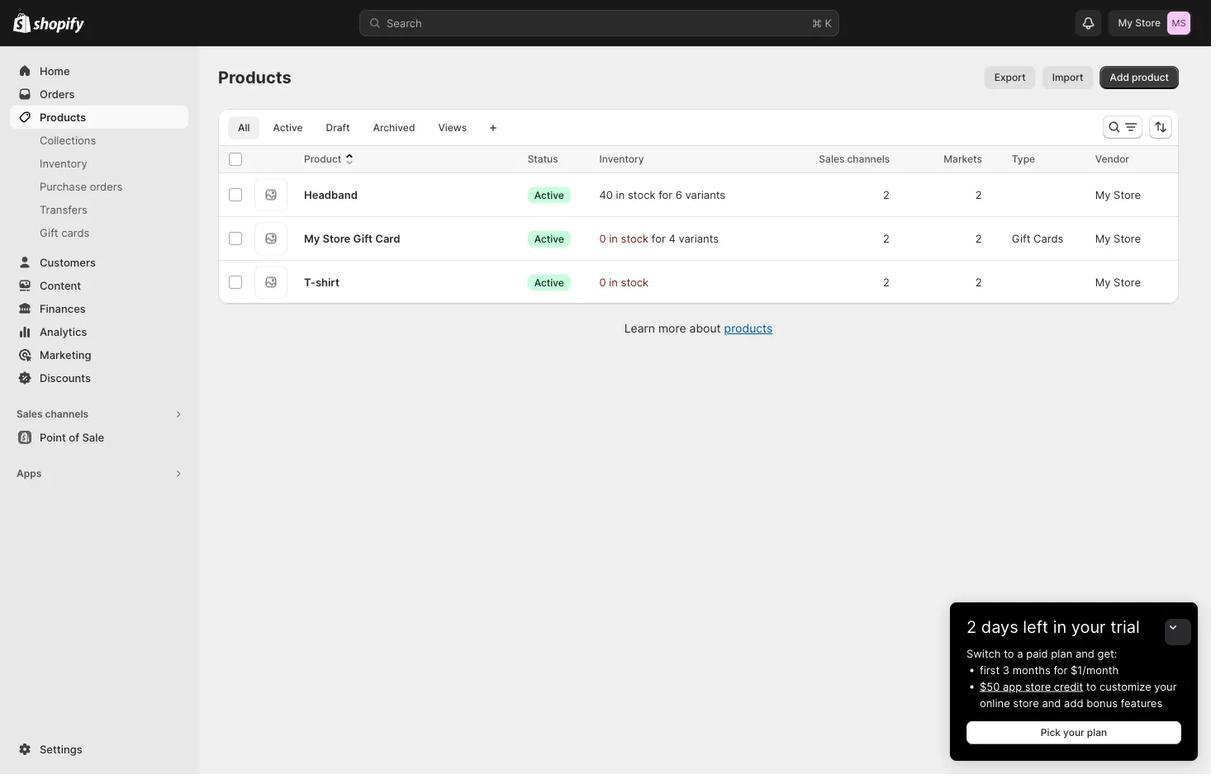 Task type: vqa. For each thing, say whether or not it's contained in the screenshot.
SAVE
no



Task type: locate. For each thing, give the bounding box(es) containing it.
2 horizontal spatial gift
[[1012, 232, 1030, 245]]

customers
[[40, 256, 96, 269]]

store down $50 app store credit 'link'
[[1013, 697, 1039, 710]]

inventory
[[599, 153, 644, 165], [40, 157, 87, 170]]

1 vertical spatial channels
[[45, 408, 88, 420]]

0 vertical spatial your
[[1071, 617, 1106, 638]]

2 inside dropdown button
[[967, 617, 977, 638]]

settings link
[[10, 739, 188, 762]]

1 vertical spatial store
[[1013, 697, 1039, 710]]

views link
[[428, 116, 477, 140]]

1 vertical spatial sales
[[17, 408, 43, 420]]

stock left 4
[[621, 232, 649, 245]]

in right the left
[[1053, 617, 1067, 638]]

0 vertical spatial and
[[1075, 648, 1094, 660]]

0 for 0 in stock for 4 variants
[[599, 232, 606, 245]]

inventory up purchase on the top
[[40, 157, 87, 170]]

2 vertical spatial for
[[1054, 664, 1068, 677]]

shopify image
[[13, 13, 31, 33], [33, 17, 84, 33]]

0 vertical spatial sales
[[819, 153, 845, 165]]

trial
[[1110, 617, 1140, 638]]

your up features
[[1154, 681, 1177, 693]]

0 horizontal spatial inventory
[[40, 157, 87, 170]]

0 in stock
[[599, 276, 649, 289]]

gift for gift cards
[[40, 226, 58, 239]]

1 vertical spatial sales channels
[[17, 408, 88, 420]]

to left "a"
[[1004, 648, 1014, 660]]

active link
[[263, 116, 313, 140]]

products up all
[[218, 67, 291, 88]]

type
[[1012, 153, 1035, 165]]

and left add
[[1042, 697, 1061, 710]]

0 down 40 on the top of page
[[599, 232, 606, 245]]

variants right 6
[[685, 188, 725, 201]]

2 vertical spatial your
[[1063, 727, 1084, 739]]

0 vertical spatial variants
[[685, 188, 725, 201]]

1 vertical spatial 0
[[599, 276, 606, 289]]

inventory up 40 on the top of page
[[599, 153, 644, 165]]

stock
[[628, 188, 655, 201], [621, 232, 649, 245], [621, 276, 649, 289]]

marketing
[[40, 349, 91, 361]]

active
[[273, 122, 303, 134], [534, 189, 564, 201], [534, 233, 564, 245], [534, 277, 564, 289]]

1 horizontal spatial sales
[[819, 153, 845, 165]]

gift for gift cards
[[1012, 232, 1030, 245]]

headband link
[[304, 187, 358, 203]]

a
[[1017, 648, 1023, 660]]

store inside to customize your online store and add bonus features
[[1013, 697, 1039, 710]]

gift left cards
[[1012, 232, 1030, 245]]

purchase orders
[[40, 180, 123, 193]]

40 in stock for 6 variants
[[599, 188, 725, 201]]

in inside dropdown button
[[1053, 617, 1067, 638]]

1 0 from the top
[[599, 232, 606, 245]]

point of sale button
[[0, 426, 198, 449]]

customers link
[[10, 251, 188, 274]]

0 horizontal spatial products
[[40, 111, 86, 123]]

0 horizontal spatial sales
[[17, 408, 43, 420]]

your up get: at the right bottom of page
[[1071, 617, 1106, 638]]

products up collections on the left of the page
[[40, 111, 86, 123]]

0
[[599, 232, 606, 245], [599, 276, 606, 289]]

2 vertical spatial stock
[[621, 276, 649, 289]]

vendor
[[1095, 153, 1129, 165]]

store for t-shirt
[[1114, 276, 1141, 289]]

variants for 40 in stock for 6 variants
[[685, 188, 725, 201]]

variants right 4
[[679, 232, 719, 245]]

gift left card
[[353, 232, 373, 245]]

in
[[616, 188, 625, 201], [609, 232, 618, 245], [609, 276, 618, 289], [1053, 617, 1067, 638]]

orders link
[[10, 83, 188, 106]]

content
[[40, 279, 81, 292]]

cards
[[61, 226, 89, 239]]

$50 app store credit link
[[980, 681, 1083, 693]]

and up $1/month
[[1075, 648, 1094, 660]]

1 vertical spatial your
[[1154, 681, 1177, 693]]

0 vertical spatial 0
[[599, 232, 606, 245]]

1 vertical spatial for
[[652, 232, 666, 245]]

2 button
[[875, 178, 910, 211], [967, 178, 1002, 211], [875, 222, 910, 255], [967, 222, 1002, 255], [875, 266, 910, 299], [967, 266, 1002, 299]]

to
[[1004, 648, 1014, 660], [1086, 681, 1096, 693]]

for left 6
[[658, 188, 673, 201]]

0 vertical spatial to
[[1004, 648, 1014, 660]]

0 vertical spatial for
[[658, 188, 673, 201]]

1 horizontal spatial sales channels
[[819, 153, 890, 165]]

0 down 0 in stock for 4 variants
[[599, 276, 606, 289]]

transfers
[[40, 203, 87, 216]]

0 horizontal spatial and
[[1042, 697, 1061, 710]]

for up credit at right bottom
[[1054, 664, 1068, 677]]

0 vertical spatial channels
[[847, 153, 890, 165]]

gift left cards at the left top of the page
[[40, 226, 58, 239]]

search
[[387, 17, 422, 29]]

my for t-shirt
[[1095, 276, 1111, 289]]

in down 0 in stock for 4 variants
[[609, 276, 618, 289]]

0 vertical spatial stock
[[628, 188, 655, 201]]

plan up first 3 months for $1/month
[[1051, 648, 1072, 660]]

plan
[[1051, 648, 1072, 660], [1087, 727, 1107, 739]]

0 horizontal spatial sales channels
[[17, 408, 88, 420]]

orders
[[40, 88, 75, 100]]

0 horizontal spatial to
[[1004, 648, 1014, 660]]

settings
[[40, 743, 82, 756]]

store for my store gift card
[[1114, 232, 1141, 245]]

analytics link
[[10, 321, 188, 344]]

plan down bonus
[[1087, 727, 1107, 739]]

all button
[[228, 116, 260, 140]]

1 horizontal spatial products
[[218, 67, 291, 88]]

learn more about products
[[624, 322, 773, 336]]

1 vertical spatial stock
[[621, 232, 649, 245]]

for inside 2 days left in your trial element
[[1054, 664, 1068, 677]]

products link
[[10, 106, 188, 129]]

to down $1/month
[[1086, 681, 1096, 693]]

stock for 0 in stock
[[621, 232, 649, 245]]

$1/month
[[1071, 664, 1119, 677]]

stock up 'learn' on the right top of page
[[621, 276, 649, 289]]

0 vertical spatial store
[[1025, 681, 1051, 693]]

in down 40 on the top of page
[[609, 232, 618, 245]]

discounts
[[40, 372, 91, 385]]

about
[[689, 322, 721, 336]]

1 horizontal spatial and
[[1075, 648, 1094, 660]]

1 horizontal spatial channels
[[847, 153, 890, 165]]

1 horizontal spatial inventory
[[599, 153, 644, 165]]

and
[[1075, 648, 1094, 660], [1042, 697, 1061, 710]]

all
[[238, 122, 250, 134]]

and for plan
[[1075, 648, 1094, 660]]

features
[[1121, 697, 1162, 710]]

shirt
[[315, 276, 339, 289]]

1 vertical spatial to
[[1086, 681, 1096, 693]]

purchase orders link
[[10, 175, 188, 198]]

for
[[658, 188, 673, 201], [652, 232, 666, 245], [1054, 664, 1068, 677]]

for for 40 in stock
[[658, 188, 673, 201]]

tab list
[[225, 116, 480, 140]]

your right pick at the bottom right
[[1063, 727, 1084, 739]]

in right 40 on the top of page
[[616, 188, 625, 201]]

0 horizontal spatial channels
[[45, 408, 88, 420]]

for for 0 in stock
[[652, 232, 666, 245]]

2 0 from the top
[[599, 276, 606, 289]]

your
[[1071, 617, 1106, 638], [1154, 681, 1177, 693], [1063, 727, 1084, 739]]

1 vertical spatial plan
[[1087, 727, 1107, 739]]

to inside to customize your online store and add bonus features
[[1086, 681, 1096, 693]]

export button
[[984, 66, 1036, 89]]

t-
[[304, 276, 315, 289]]

1 horizontal spatial shopify image
[[33, 17, 84, 33]]

0 horizontal spatial gift
[[40, 226, 58, 239]]

1 vertical spatial variants
[[679, 232, 719, 245]]

my
[[1118, 17, 1133, 29], [1095, 188, 1111, 201], [304, 232, 320, 245], [1095, 232, 1111, 245], [1095, 276, 1111, 289]]

add product
[[1110, 71, 1169, 83]]

bonus
[[1086, 697, 1118, 710]]

1 vertical spatial and
[[1042, 697, 1061, 710]]

products
[[218, 67, 291, 88], [40, 111, 86, 123]]

collections link
[[10, 129, 188, 152]]

channels
[[847, 153, 890, 165], [45, 408, 88, 420]]

1 horizontal spatial to
[[1086, 681, 1096, 693]]

my for my store gift card
[[1095, 232, 1111, 245]]

add
[[1064, 697, 1083, 710]]

0 vertical spatial products
[[218, 67, 291, 88]]

stock right 40 on the top of page
[[628, 188, 655, 201]]

months
[[1013, 664, 1051, 677]]

store
[[1025, 681, 1051, 693], [1013, 697, 1039, 710]]

2 days left in your trial
[[967, 617, 1140, 638]]

variants
[[685, 188, 725, 201], [679, 232, 719, 245]]

in for 40 in stock for 6 variants
[[616, 188, 625, 201]]

2 days left in your trial element
[[950, 646, 1198, 762]]

draft link
[[316, 116, 360, 140]]

for left 4
[[652, 232, 666, 245]]

4
[[669, 232, 676, 245]]

products link
[[724, 322, 773, 336]]

t-shirt link
[[304, 274, 339, 291]]

and inside to customize your online store and add bonus features
[[1042, 697, 1061, 710]]

your inside to customize your online store and add bonus features
[[1154, 681, 1177, 693]]

store down months
[[1025, 681, 1051, 693]]

sale
[[82, 431, 104, 444]]

0 horizontal spatial plan
[[1051, 648, 1072, 660]]

draft
[[326, 122, 350, 134]]

purchase
[[40, 180, 87, 193]]

sales channels inside sales channels button
[[17, 408, 88, 420]]

archived link
[[363, 116, 425, 140]]

status
[[528, 153, 558, 165]]



Task type: describe. For each thing, give the bounding box(es) containing it.
archived
[[373, 122, 415, 134]]

0 vertical spatial plan
[[1051, 648, 1072, 660]]

collections
[[40, 134, 96, 147]]

card
[[375, 232, 400, 245]]

views
[[438, 122, 467, 134]]

credit
[[1054, 681, 1083, 693]]

pick your plan link
[[967, 722, 1181, 745]]

vendor button
[[1095, 151, 1146, 168]]

type button
[[1012, 151, 1052, 168]]

my store for t-shirt
[[1095, 276, 1141, 289]]

0 for 0 in stock
[[599, 276, 606, 289]]

point of sale
[[40, 431, 104, 444]]

markets
[[944, 153, 982, 165]]

channels inside button
[[45, 408, 88, 420]]

in for 0 in stock
[[609, 276, 618, 289]]

active for headband
[[534, 189, 564, 201]]

to customize your online store and add bonus features
[[980, 681, 1177, 710]]

more
[[658, 322, 686, 336]]

1 vertical spatial products
[[40, 111, 86, 123]]

1 horizontal spatial plan
[[1087, 727, 1107, 739]]

your inside pick your plan link
[[1063, 727, 1084, 739]]

apps button
[[10, 463, 188, 486]]

active for my store gift card
[[534, 233, 564, 245]]

cards
[[1033, 232, 1063, 245]]

gift cards link
[[10, 221, 188, 245]]

0 in stock for 4 variants
[[599, 232, 719, 245]]

add product link
[[1100, 66, 1179, 89]]

learn
[[624, 322, 655, 336]]

inventory inside button
[[599, 153, 644, 165]]

0 vertical spatial sales channels
[[819, 153, 890, 165]]

⌘ k
[[812, 17, 832, 29]]

my store gift card
[[304, 232, 400, 245]]

in for 0 in stock for 4 variants
[[609, 232, 618, 245]]

store for headband
[[1114, 188, 1141, 201]]

finances
[[40, 302, 86, 315]]

1 horizontal spatial gift
[[353, 232, 373, 245]]

app
[[1003, 681, 1022, 693]]

point of sale link
[[10, 426, 188, 449]]

6
[[676, 188, 682, 201]]

customize
[[1099, 681, 1151, 693]]

product
[[304, 153, 341, 165]]

apps
[[17, 468, 42, 480]]

products
[[724, 322, 773, 336]]

headband
[[304, 188, 358, 201]]

sales inside button
[[17, 408, 43, 420]]

home link
[[10, 59, 188, 83]]

import
[[1052, 71, 1083, 83]]

k
[[825, 17, 832, 29]]

inventory button
[[599, 151, 661, 168]]

active for t-shirt
[[534, 277, 564, 289]]

left
[[1023, 617, 1048, 638]]

⌘
[[812, 17, 822, 29]]

import button
[[1042, 66, 1093, 89]]

content link
[[10, 274, 188, 297]]

orders
[[90, 180, 123, 193]]

$50 app store credit
[[980, 681, 1083, 693]]

t-shirt
[[304, 276, 339, 289]]

40
[[599, 188, 613, 201]]

paid
[[1026, 648, 1048, 660]]

gift cards
[[40, 226, 89, 239]]

my store for my store gift card
[[1095, 232, 1141, 245]]

finances link
[[10, 297, 188, 321]]

analytics
[[40, 325, 87, 338]]

export
[[994, 71, 1026, 83]]

get:
[[1097, 648, 1117, 660]]

add
[[1110, 71, 1129, 83]]

transfers link
[[10, 198, 188, 221]]

inventory link
[[10, 152, 188, 175]]

home
[[40, 64, 70, 77]]

online
[[980, 697, 1010, 710]]

sales channels button
[[10, 403, 188, 426]]

tab list containing all
[[225, 116, 480, 140]]

pick
[[1041, 727, 1061, 739]]

discounts link
[[10, 367, 188, 390]]

product button
[[304, 151, 358, 168]]

stock for 40 in stock
[[628, 188, 655, 201]]

my for headband
[[1095, 188, 1111, 201]]

point
[[40, 431, 66, 444]]

0 horizontal spatial shopify image
[[13, 13, 31, 33]]

and for store
[[1042, 697, 1061, 710]]

my store for headband
[[1095, 188, 1141, 201]]

3
[[1003, 664, 1010, 677]]

switch to a paid plan and get:
[[967, 648, 1117, 660]]

marketing link
[[10, 344, 188, 367]]

my store image
[[1167, 12, 1190, 35]]

days
[[981, 617, 1018, 638]]

your inside "2 days left in your trial" dropdown button
[[1071, 617, 1106, 638]]

first
[[980, 664, 1000, 677]]

pick your plan
[[1041, 727, 1107, 739]]

gift cards
[[1012, 232, 1063, 245]]

first 3 months for $1/month
[[980, 664, 1119, 677]]

variants for 0 in stock for 4 variants
[[679, 232, 719, 245]]

of
[[69, 431, 79, 444]]



